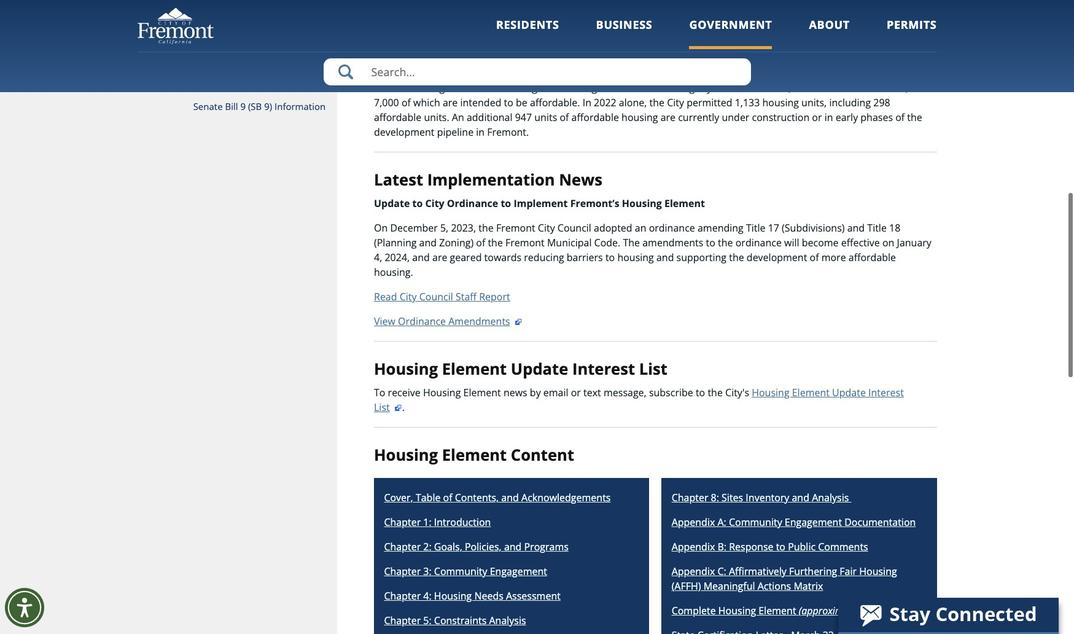 Task type: describe. For each thing, give the bounding box(es) containing it.
0 horizontal spatial interest
[[573, 357, 636, 378]]

to inside fremont's assigned share of the region's housing need for the next eight years is almost 13,000 new residential units, over 7,000 of which are intended to be affordable. in 2022 alone, the city permitted 1,133 housing units, including 298 affordable units. an additional 947 units of affordable housing are currently under construction or in early phases of the development pipeline in fremont.
[[504, 94, 514, 108]]

update inside the housing element update interest list
[[833, 384, 867, 397]]

view
[[374, 313, 396, 326]]

to up supporting on the right
[[707, 234, 716, 248]]

affirmatively
[[729, 563, 787, 577]]

a:
[[718, 514, 727, 528]]

housing up in
[[561, 80, 598, 93]]

4:
[[424, 588, 432, 601]]

to up december
[[413, 195, 423, 208]]

documentation
[[845, 514, 917, 528]]

appendix b: response to public comments
[[672, 539, 869, 552]]

regional
[[834, 39, 873, 52]]

new inside fremont's assigned share of the region's housing need for the next eight years is almost 13,000 new residential units, over 7,000 of which are intended to be affordable. in 2022 alone, the city permitted 1,133 housing units, including 298 affordable units. an additional 947 units of affordable housing are currently under construction or in early phases of the development pipeline in fremont.
[[811, 80, 830, 93]]

to right subscribe
[[696, 384, 706, 397]]

chapter for chapter 2: goals, policies, and programs
[[384, 539, 421, 552]]

read city council staff report
[[374, 288, 511, 302]]

and up effective
[[848, 219, 865, 233]]

appendix for appendix b: response to public comments
[[672, 539, 716, 552]]

and down amendments
[[657, 249, 674, 262]]

implementation
[[428, 167, 555, 189]]

on
[[883, 234, 895, 248]]

Search text field
[[324, 58, 751, 85]]

goals,
[[434, 539, 463, 552]]

plan
[[416, 24, 436, 38]]

chapter 4: housing needs assessment
[[384, 588, 561, 601]]

2 horizontal spatial in
[[825, 109, 834, 123]]

housing right receive
[[423, 384, 461, 397]]

appendix a: community engagement documentation
[[672, 514, 917, 528]]

latest
[[374, 167, 423, 189]]

news
[[559, 167, 603, 189]]

1 vertical spatial list
[[408, 39, 421, 52]]

amendments
[[643, 234, 704, 248]]

an inside an identification of goals, objectives, and policies, in addition to a full list of programs that will implement the vision of the plan a list of sites that could accommodate new housing, demonstrating the city's ability to meet its regional housing needs allocation (rhna)
[[399, 9, 411, 23]]

will inside on december 5, 2023, the fremont city council adopted an ordinance amending title 17 (subdivisions) and title 18 (planning and zoning) of the fremont municipal code. the amendments to the ordinance will become effective on january 4, 2024, and are geared towards reducing barriers to housing and supporting the development of more affordable housing.
[[785, 234, 800, 248]]

programs
[[743, 9, 788, 23]]

2 housing element update interest list from the top
[[374, 384, 905, 412]]

list inside the housing element update interest list
[[374, 399, 390, 412]]

of down affordable. in the top of the page
[[560, 109, 569, 123]]

acknowledgements
[[522, 490, 611, 503]]

records request
[[193, 74, 265, 87]]

appendix a: community engagement documentation link
[[672, 514, 917, 528]]

fremont's inside fremont's assigned share of the region's housing need for the next eight years is almost 13,000 new residential units, over 7,000 of which are intended to be affordable. in 2022 alone, the city permitted 1,133 housing units, including 298 affordable units. an additional 947 units of affordable housing are currently under construction or in early phases of the development pipeline in fremont.
[[374, 80, 420, 93]]

bill
[[225, 98, 238, 111]]

housing inside latest implementation news update to city ordinance to implement fremont's housing element
[[622, 195, 662, 208]]

report
[[479, 288, 511, 302]]

1 vertical spatial fremont
[[506, 234, 545, 248]]

meet
[[794, 39, 818, 52]]

almost
[[744, 80, 775, 93]]

message,
[[604, 384, 647, 397]]

housing up receive
[[374, 357, 438, 378]]

in inside an identification of goals, objectives, and policies, in addition to a full list of programs that will implement the vision of the plan a list of sites that could accommodate new housing, demonstrating the city's ability to meet its regional housing needs allocation (rhna)
[[627, 9, 636, 23]]

its
[[821, 39, 831, 52]]

amending
[[698, 219, 744, 233]]

2 title from the left
[[868, 219, 887, 233]]

and up the "appendix a: community engagement documentation" link
[[792, 490, 810, 503]]

of right vision
[[928, 9, 937, 23]]

2023,
[[451, 219, 476, 233]]

chapter 4: housing needs assessment link
[[384, 588, 561, 601]]

of right share at the left top of page
[[493, 80, 503, 93]]

0 vertical spatial units,
[[884, 80, 909, 93]]

about link
[[810, 17, 851, 49]]

.
[[402, 399, 405, 412]]

(planning
[[374, 234, 417, 248]]

1 vertical spatial council
[[420, 288, 453, 302]]

development inside fremont's assigned share of the region's housing need for the next eight years is almost 13,000 new residential units, over 7,000 of which are intended to be affordable. in 2022 alone, the city permitted 1,133 housing units, including 298 affordable units. an additional 947 units of affordable housing are currently under construction or in early phases of the development pipeline in fremont.
[[374, 124, 435, 137]]

on december 5, 2023, the fremont city council adopted an ordinance amending title 17 (subdivisions) and title 18 (planning and zoning) of the fremont municipal code. the amendments to the ordinance will become effective on january 4, 2024, and are geared towards reducing barriers to housing and supporting the development of more affordable housing.
[[374, 219, 932, 277]]

community for a:
[[729, 514, 783, 528]]

response
[[730, 539, 774, 552]]

inventory
[[746, 490, 790, 503]]

1 title from the left
[[747, 219, 766, 233]]

municipal
[[548, 234, 592, 248]]

housing inside on december 5, 2023, the fremont city council adopted an ordinance amending title 17 (subdivisions) and title 18 (planning and zoning) of the fremont municipal code. the amendments to the ordinance will become effective on january 4, 2024, and are geared towards reducing barriers to housing and supporting the development of more affordable housing.
[[618, 249, 654, 262]]

chapter 5: constraints analysis link
[[384, 612, 526, 626]]

(sb
[[248, 98, 262, 111]]

chapter 3: community engagement link
[[384, 563, 548, 577]]

1 horizontal spatial affordable
[[572, 109, 619, 123]]

18
[[890, 219, 901, 233]]

an inside fremont's assigned share of the region's housing need for the next eight years is almost 13,000 new residential units, over 7,000 of which are intended to be affordable. in 2022 alone, the city permitted 1,133 housing units, including 298 affordable units. an additional 947 units of affordable housing are currently under construction or in early phases of the development pipeline in fremont.
[[452, 109, 464, 123]]

business link
[[597, 17, 653, 49]]

government
[[690, 17, 773, 32]]

1 horizontal spatial list
[[716, 9, 729, 23]]

chapter for chapter 4: housing needs assessment
[[384, 588, 421, 601]]

residential
[[833, 80, 881, 93]]

code.
[[595, 234, 621, 248]]

introduction
[[434, 514, 491, 528]]

view ordinance amendments link
[[374, 313, 523, 326]]

sites
[[435, 39, 456, 52]]

of up 'geared'
[[476, 234, 486, 248]]

request
[[230, 74, 265, 87]]

to down the implementation
[[501, 195, 511, 208]]

read
[[374, 288, 397, 302]]

engagement for appendix a: community engagement documentation
[[785, 514, 843, 528]]

permits
[[887, 17, 938, 32]]

chapter 2: goals, policies, and programs link
[[384, 539, 569, 552]]

under
[[722, 109, 750, 123]]

city right read
[[400, 288, 417, 302]]

0 vertical spatial list
[[640, 357, 668, 378]]

are inside on december 5, 2023, the fremont city council adopted an ordinance amending title 17 (subdivisions) and title 18 (planning and zoning) of the fremont municipal code. the amendments to the ordinance will become effective on january 4, 2024, and are geared towards reducing barriers to housing and supporting the development of more affordable housing.
[[433, 249, 448, 262]]

policies,
[[588, 9, 625, 23]]

permits link
[[887, 17, 938, 49]]

records
[[193, 74, 228, 87]]

email
[[544, 384, 569, 397]]

more
[[822, 249, 847, 262]]

1 housing element update interest list from the top
[[374, 357, 668, 378]]

298
[[874, 94, 891, 108]]

2024,
[[385, 249, 410, 262]]

1:
[[424, 514, 432, 528]]

senate
[[193, 98, 223, 111]]

matrix
[[794, 578, 824, 592]]

new inside an identification of goals, objectives, and policies, in addition to a full list of programs that will implement the vision of the plan a list of sites that could accommodate new housing, demonstrating the city's ability to meet its regional housing needs allocation (rhna)
[[575, 39, 594, 52]]

0 horizontal spatial that
[[459, 39, 477, 52]]

latest implementation news update to city ordinance to implement fremont's housing element
[[374, 167, 705, 208]]

goals,
[[488, 9, 514, 23]]

for
[[626, 80, 639, 93]]

pipeline
[[437, 124, 474, 137]]

including
[[830, 94, 872, 108]]

currently
[[679, 109, 720, 123]]

cover, table of contents, and acknowledgements
[[384, 490, 611, 503]]

1 vertical spatial update
[[511, 357, 569, 378]]

1 vertical spatial ordinance
[[736, 234, 782, 248]]

mb)
[[881, 603, 898, 616]]

supporting
[[677, 249, 727, 262]]

2 vertical spatial in
[[476, 124, 485, 137]]

chapter for chapter 1: introduction
[[384, 514, 421, 528]]

0 horizontal spatial ordinance
[[649, 219, 696, 233]]

city's
[[726, 39, 750, 52]]

additional
[[467, 109, 513, 123]]

zoning)
[[440, 234, 474, 248]]

could
[[480, 39, 505, 52]]

housing element update interest list link
[[374, 384, 905, 412]]

c:
[[718, 563, 727, 577]]

chapter 5: constraints analysis
[[384, 612, 526, 626]]

or inside fremont's assigned share of the region's housing need for the next eight years is almost 13,000 new residential units, over 7,000 of which are intended to be affordable. in 2022 alone, the city permitted 1,133 housing units, including 298 affordable units. an additional 947 units of affordable housing are currently under construction or in early phases of the development pipeline in fremont.
[[813, 109, 823, 123]]



Task type: vqa. For each thing, say whether or not it's contained in the screenshot.
Chapter for Chapter 3: Community Engagement
yes



Task type: locate. For each thing, give the bounding box(es) containing it.
0 horizontal spatial development
[[374, 124, 435, 137]]

chapter left 3:
[[384, 563, 421, 577]]

towards
[[485, 249, 522, 262]]

that up the allocation
[[459, 39, 477, 52]]

chapter 1: introduction link
[[384, 514, 491, 528]]

city up 5,
[[426, 195, 445, 208]]

city inside fremont's assigned share of the region's housing need for the next eight years is almost 13,000 new residential units, over 7,000 of which are intended to be affordable. in 2022 alone, the city permitted 1,133 housing units, including 298 affordable units. an additional 947 units of affordable housing are currently under construction or in early phases of the development pipeline in fremont.
[[668, 94, 685, 108]]

read city council staff report link
[[374, 288, 511, 302]]

2:
[[424, 539, 432, 552]]

0 horizontal spatial units,
[[802, 94, 827, 108]]

2 vertical spatial are
[[433, 249, 448, 262]]

accommodate
[[507, 39, 573, 52]]

affordable down 7,000
[[374, 109, 422, 123]]

analysis up appendix a: community engagement documentation
[[813, 490, 850, 503]]

an up "a"
[[399, 9, 411, 23]]

1 vertical spatial housing element update interest list
[[374, 384, 905, 412]]

needs down "a"
[[399, 54, 428, 67]]

title
[[747, 219, 766, 233], [868, 219, 887, 233]]

0 horizontal spatial community
[[434, 563, 488, 577]]

or left text
[[571, 384, 581, 397]]

development down 7,000
[[374, 124, 435, 137]]

4,
[[374, 249, 382, 262]]

1 horizontal spatial update
[[511, 357, 569, 378]]

list right "a"
[[408, 39, 421, 52]]

chapter left 8:
[[672, 490, 709, 503]]

60
[[868, 603, 878, 616]]

to down code.
[[606, 249, 615, 262]]

appendix left the b: on the right bottom of the page
[[672, 539, 716, 552]]

1 vertical spatial will
[[785, 234, 800, 248]]

and right policies,
[[504, 539, 522, 552]]

new left housing,
[[575, 39, 594, 52]]

chapter for chapter 5: constraints analysis
[[384, 612, 421, 626]]

1 vertical spatial or
[[571, 384, 581, 397]]

to receive housing element news by email or text message, subscribe to the city's
[[374, 384, 752, 397]]

community for 3:
[[434, 563, 488, 577]]

housing element content
[[374, 442, 575, 464]]

0 vertical spatial or
[[813, 109, 823, 123]]

0 vertical spatial council
[[558, 219, 592, 233]]

1 horizontal spatial fremont's
[[571, 195, 620, 208]]

in down additional on the top left
[[476, 124, 485, 137]]

8:
[[711, 490, 720, 503]]

1 vertical spatial are
[[661, 109, 676, 123]]

of
[[476, 9, 485, 23], [731, 9, 741, 23], [928, 9, 937, 23], [423, 39, 433, 52], [493, 80, 503, 93], [402, 94, 411, 108], [560, 109, 569, 123], [896, 109, 905, 123], [476, 234, 486, 248], [810, 249, 820, 262], [443, 490, 453, 503]]

947
[[515, 109, 532, 123]]

that up meet
[[790, 9, 809, 23]]

adopted
[[594, 219, 633, 233]]

1 vertical spatial fremont's
[[571, 195, 620, 208]]

1 horizontal spatial units,
[[884, 80, 909, 93]]

community up chapter 4: housing needs assessment
[[434, 563, 488, 577]]

1 horizontal spatial needs
[[475, 588, 504, 601]]

about
[[810, 17, 851, 32]]

and inside an identification of goals, objectives, and policies, in addition to a full list of programs that will implement the vision of the plan a list of sites that could accommodate new housing, demonstrating the city's ability to meet its regional housing needs allocation (rhna)
[[568, 9, 585, 23]]

fremont's down news
[[571, 195, 620, 208]]

residents
[[497, 17, 560, 32]]

2 vertical spatial appendix
[[672, 563, 716, 577]]

is
[[734, 80, 742, 93]]

update
[[374, 195, 410, 208], [511, 357, 569, 378], [833, 384, 867, 397]]

list
[[716, 9, 729, 23], [408, 39, 421, 52]]

0 horizontal spatial or
[[571, 384, 581, 397]]

chapter left 5:
[[384, 612, 421, 626]]

to left 'be'
[[504, 94, 514, 108]]

0 vertical spatial in
[[627, 9, 636, 23]]

eight
[[682, 80, 705, 93]]

housing inside an identification of goals, objectives, and policies, in addition to a full list of programs that will implement the vision of the plan a list of sites that could accommodate new housing, demonstrating the city's ability to meet its regional housing needs allocation (rhna)
[[876, 39, 913, 52]]

0 vertical spatial engagement
[[785, 514, 843, 528]]

appendix
[[672, 514, 716, 528], [672, 539, 716, 552], [672, 563, 716, 577]]

city down 'next' at top right
[[668, 94, 685, 108]]

2022
[[594, 94, 617, 108]]

0 horizontal spatial fremont's
[[374, 80, 420, 93]]

housing right "city's"
[[752, 384, 790, 397]]

housing down alone,
[[622, 109, 659, 123]]

0 horizontal spatial an
[[399, 9, 411, 23]]

1 vertical spatial ordinance
[[398, 313, 446, 326]]

needs down chapter 3: community engagement
[[475, 588, 504, 601]]

0 horizontal spatial in
[[476, 124, 485, 137]]

1 vertical spatial interest
[[869, 384, 905, 397]]

1 horizontal spatial council
[[558, 219, 592, 233]]

ordinance down read city council staff report
[[398, 313, 446, 326]]

analysis down the assessment
[[489, 612, 526, 626]]

2 horizontal spatial update
[[833, 384, 867, 397]]

0 vertical spatial are
[[443, 94, 458, 108]]

actions
[[758, 578, 792, 592]]

2 horizontal spatial affordable
[[849, 249, 897, 262]]

which
[[414, 94, 441, 108]]

0 vertical spatial housing element update interest list
[[374, 357, 668, 378]]

(affh)
[[672, 578, 702, 592]]

of right 7,000
[[402, 94, 411, 108]]

assessment
[[506, 588, 561, 601]]

new right 13,000
[[811, 80, 830, 93]]

1 vertical spatial that
[[459, 39, 477, 52]]

housing up an
[[622, 195, 662, 208]]

appendix left a:
[[672, 514, 716, 528]]

amendments
[[449, 313, 511, 326]]

housing
[[561, 80, 598, 93], [763, 94, 800, 108], [622, 109, 659, 123], [618, 249, 654, 262]]

housing element update interest list
[[374, 357, 668, 378], [374, 384, 905, 412]]

furthering
[[790, 563, 838, 577]]

0 horizontal spatial affordable
[[374, 109, 422, 123]]

units, up 298
[[884, 80, 909, 93]]

units
[[535, 109, 558, 123]]

1 horizontal spatial that
[[790, 9, 809, 23]]

0 vertical spatial fremont
[[497, 219, 536, 233]]

implement
[[514, 195, 568, 208]]

of down become
[[810, 249, 820, 262]]

ordinance up 2023,
[[447, 195, 499, 208]]

(subdivisions)
[[782, 219, 845, 233]]

1 horizontal spatial interest
[[869, 384, 905, 397]]

community up the "response"
[[729, 514, 783, 528]]

or
[[813, 109, 823, 123], [571, 384, 581, 397]]

0 horizontal spatial new
[[575, 39, 594, 52]]

0 vertical spatial analysis
[[813, 490, 850, 503]]

housing up chapter 5: constraints analysis
[[434, 588, 472, 601]]

of left goals,
[[476, 9, 485, 23]]

(approximately
[[799, 603, 865, 616]]

(rhna)
[[478, 54, 511, 67]]

chapter left 4:
[[384, 588, 421, 601]]

to left the public
[[777, 539, 786, 552]]

1 vertical spatial analysis
[[489, 612, 526, 626]]

0 vertical spatial appendix
[[672, 514, 716, 528]]

update inside latest implementation news update to city ordinance to implement fremont's housing element
[[374, 195, 410, 208]]

units, down 13,000
[[802, 94, 827, 108]]

senate bill 9 (sb 9) information
[[193, 98, 326, 111]]

an
[[635, 219, 647, 233]]

development down 17
[[747, 249, 808, 262]]

an up pipeline
[[452, 109, 464, 123]]

housing down the meaningful
[[719, 603, 757, 616]]

1 vertical spatial needs
[[475, 588, 504, 601]]

city inside latest implementation news update to city ordinance to implement fremont's housing element
[[426, 195, 445, 208]]

geared
[[450, 249, 482, 262]]

to
[[374, 384, 386, 397]]

0 horizontal spatial list
[[408, 39, 421, 52]]

implement
[[829, 9, 879, 23]]

0 vertical spatial an
[[399, 9, 411, 23]]

1 vertical spatial engagement
[[490, 563, 548, 577]]

chapter
[[672, 490, 709, 503], [384, 514, 421, 528], [384, 539, 421, 552], [384, 563, 421, 577], [384, 588, 421, 601], [384, 612, 421, 626]]

effective
[[842, 234, 881, 248]]

appendix b: response to public comments link
[[672, 539, 869, 552]]

a
[[691, 9, 696, 23]]

fremont up reducing at top
[[506, 234, 545, 248]]

full
[[699, 9, 713, 23]]

fremont's
[[374, 80, 420, 93], [571, 195, 620, 208]]

0 horizontal spatial council
[[420, 288, 453, 302]]

0 horizontal spatial analysis
[[489, 612, 526, 626]]

chapter for chapter 3: community engagement
[[384, 563, 421, 577]]

council
[[558, 219, 592, 233], [420, 288, 453, 302]]

housing up cover,
[[374, 442, 438, 464]]

need
[[600, 80, 623, 93]]

0 vertical spatial development
[[374, 124, 435, 137]]

1 vertical spatial an
[[452, 109, 464, 123]]

development inside on december 5, 2023, the fremont city council adopted an ordinance amending title 17 (subdivisions) and title 18 (planning and zoning) of the fremont municipal code. the amendments to the ordinance will become effective on january 4, 2024, and are geared towards reducing barriers to housing and supporting the development of more affordable housing.
[[747, 249, 808, 262]]

0 vertical spatial community
[[729, 514, 783, 528]]

residents link
[[497, 17, 560, 49]]

0 vertical spatial will
[[811, 9, 826, 23]]

element inside the housing element update interest list
[[793, 384, 830, 397]]

appendix for appendix c: affirmatively furthering fair housing (affh) meaningful actions matrix
[[672, 563, 716, 577]]

1 horizontal spatial development
[[747, 249, 808, 262]]

appendix for appendix a: community engagement documentation
[[672, 514, 716, 528]]

1 horizontal spatial list
[[640, 357, 668, 378]]

list right full
[[716, 9, 729, 23]]

5,
[[441, 219, 449, 233]]

chapter down cover,
[[384, 514, 421, 528]]

affordable inside on december 5, 2023, the fremont city council adopted an ordinance amending title 17 (subdivisions) and title 18 (planning and zoning) of the fremont municipal code. the amendments to the ordinance will become effective on january 4, 2024, and are geared towards reducing barriers to housing and supporting the development of more affordable housing.
[[849, 249, 897, 262]]

1 vertical spatial list
[[374, 399, 390, 412]]

will up its
[[811, 9, 826, 23]]

0 vertical spatial needs
[[399, 54, 428, 67]]

government link
[[690, 17, 773, 49]]

appendix c: affirmatively furthering fair housing (affh) meaningful actions matrix link
[[672, 563, 898, 592]]

chapter left '2:'
[[384, 539, 421, 552]]

in left the early
[[825, 109, 834, 123]]

public
[[789, 539, 816, 552]]

complete
[[672, 603, 716, 616]]

housing down permits
[[876, 39, 913, 52]]

and left policies,
[[568, 9, 585, 23]]

0 horizontal spatial list
[[374, 399, 390, 412]]

are down zoning)
[[433, 249, 448, 262]]

1 vertical spatial development
[[747, 249, 808, 262]]

will
[[811, 9, 826, 23], [785, 234, 800, 248]]

of right table in the bottom of the page
[[443, 490, 453, 503]]

0 vertical spatial ordinance
[[447, 195, 499, 208]]

housing right fair
[[860, 563, 898, 577]]

reducing
[[524, 249, 565, 262]]

title left 18
[[868, 219, 887, 233]]

0 vertical spatial ordinance
[[649, 219, 696, 233]]

1 horizontal spatial will
[[811, 9, 826, 23]]

9
[[241, 98, 246, 111]]

1 horizontal spatial title
[[868, 219, 887, 233]]

stay connected image
[[839, 598, 1058, 632]]

needs inside an identification of goals, objectives, and policies, in addition to a full list of programs that will implement the vision of the plan a list of sites that could accommodate new housing, demonstrating the city's ability to meet its regional housing needs allocation (rhna)
[[399, 54, 428, 67]]

construction
[[753, 109, 810, 123]]

0 vertical spatial list
[[716, 9, 729, 23]]

receive
[[388, 384, 421, 397]]

ordinance down 17
[[736, 234, 782, 248]]

information
[[275, 98, 326, 111]]

1 vertical spatial in
[[825, 109, 834, 123]]

units.
[[424, 109, 450, 123]]

subscribe
[[650, 384, 694, 397]]

1 horizontal spatial in
[[627, 9, 636, 23]]

addition
[[638, 9, 676, 23]]

fremont's inside latest implementation news update to city ordinance to implement fremont's housing element
[[571, 195, 620, 208]]

permitted
[[687, 94, 733, 108]]

0 vertical spatial fremont's
[[374, 80, 420, 93]]

17
[[769, 219, 780, 233]]

interest inside the housing element update interest list
[[869, 384, 905, 397]]

fremont's up 7,000
[[374, 80, 420, 93]]

to left a
[[679, 9, 688, 23]]

0 horizontal spatial engagement
[[490, 563, 548, 577]]

1 vertical spatial units,
[[802, 94, 827, 108]]

0 vertical spatial update
[[374, 195, 410, 208]]

affordable down effective
[[849, 249, 897, 262]]

are down assigned
[[443, 94, 458, 108]]

1 appendix from the top
[[672, 514, 716, 528]]

0 horizontal spatial ordinance
[[398, 313, 446, 326]]

the
[[881, 9, 896, 23], [399, 24, 414, 38], [709, 39, 724, 52], [505, 80, 520, 93], [642, 80, 657, 93], [650, 94, 665, 108], [908, 109, 923, 123], [479, 219, 494, 233], [488, 234, 503, 248], [718, 234, 734, 248], [730, 249, 745, 262], [708, 384, 723, 397]]

housing up construction
[[763, 94, 800, 108]]

and down december
[[420, 234, 437, 248]]

0 horizontal spatial title
[[747, 219, 766, 233]]

chapter 8: sites inventory and analysis
[[672, 490, 852, 503]]

2 vertical spatial update
[[833, 384, 867, 397]]

will down (subdivisions)
[[785, 234, 800, 248]]

will inside an identification of goals, objectives, and policies, in addition to a full list of programs that will implement the vision of the plan a list of sites that could accommodate new housing, demonstrating the city's ability to meet its regional housing needs allocation (rhna)
[[811, 9, 826, 23]]

3 appendix from the top
[[672, 563, 716, 577]]

are down 'next' at top right
[[661, 109, 676, 123]]

council up municipal
[[558, 219, 592, 233]]

0 horizontal spatial update
[[374, 195, 410, 208]]

city down implement
[[538, 219, 555, 233]]

1 horizontal spatial or
[[813, 109, 823, 123]]

appendix inside appendix c: affirmatively furthering fair housing (affh) meaningful actions matrix
[[672, 563, 716, 577]]

or left the early
[[813, 109, 823, 123]]

meaningful
[[704, 578, 756, 592]]

list down to
[[374, 399, 390, 412]]

and right contents,
[[502, 490, 519, 503]]

units,
[[884, 80, 909, 93], [802, 94, 827, 108]]

housing inside appendix c: affirmatively furthering fair housing (affh) meaningful actions matrix
[[860, 563, 898, 577]]

and right 2024,
[[413, 249, 430, 262]]

1 horizontal spatial ordinance
[[736, 234, 782, 248]]

title left 17
[[747, 219, 766, 233]]

fremont up towards
[[497, 219, 536, 233]]

1 vertical spatial appendix
[[672, 539, 716, 552]]

chapter for chapter 8: sites inventory and analysis
[[672, 490, 709, 503]]

chapter 2: goals, policies, and programs
[[384, 539, 569, 552]]

council up view ordinance amendments
[[420, 288, 453, 302]]

0 horizontal spatial will
[[785, 234, 800, 248]]

1 vertical spatial new
[[811, 80, 830, 93]]

0 horizontal spatial needs
[[399, 54, 428, 67]]

1 horizontal spatial engagement
[[785, 514, 843, 528]]

1 vertical spatial community
[[434, 563, 488, 577]]

of right phases
[[896, 109, 905, 123]]

sites
[[722, 490, 744, 503]]

council inside on december 5, 2023, the fremont city council adopted an ordinance amending title 17 (subdivisions) and title 18 (planning and zoning) of the fremont municipal code. the amendments to the ordinance will become effective on january 4, 2024, and are geared towards reducing barriers to housing and supporting the development of more affordable housing.
[[558, 219, 592, 233]]

2 appendix from the top
[[672, 539, 716, 552]]

of left programs on the right top of page
[[731, 9, 741, 23]]

ordinance up amendments
[[649, 219, 696, 233]]

community
[[729, 514, 783, 528], [434, 563, 488, 577]]

engagement for chapter 3: community engagement
[[490, 563, 548, 577]]

1 horizontal spatial community
[[729, 514, 783, 528]]

0 vertical spatial interest
[[573, 357, 636, 378]]

list up subscribe
[[640, 357, 668, 378]]

vision
[[899, 9, 925, 23]]

1 horizontal spatial analysis
[[813, 490, 850, 503]]

1 horizontal spatial an
[[452, 109, 464, 123]]

of down plan
[[423, 39, 433, 52]]

1 horizontal spatial new
[[811, 80, 830, 93]]

barriers
[[567, 249, 603, 262]]

0 vertical spatial that
[[790, 9, 809, 23]]

city inside on december 5, 2023, the fremont city council adopted an ordinance amending title 17 (subdivisions) and title 18 (planning and zoning) of the fremont municipal code. the amendments to the ordinance will become effective on january 4, 2024, and are geared towards reducing barriers to housing and supporting the development of more affordable housing.
[[538, 219, 555, 233]]

staff
[[456, 288, 477, 302]]

element inside latest implementation news update to city ordinance to implement fremont's housing element
[[665, 195, 705, 208]]

engagement up the assessment
[[490, 563, 548, 577]]

chapter 3: community engagement
[[384, 563, 548, 577]]

appendix up (affh)
[[672, 563, 716, 577]]

be
[[516, 94, 528, 108]]

policies,
[[465, 539, 502, 552]]

housing down the
[[618, 249, 654, 262]]

chapter 8: sites inventory and analysis link
[[672, 490, 852, 503]]

1 horizontal spatial ordinance
[[447, 195, 499, 208]]

in right policies,
[[627, 9, 636, 23]]

to left meet
[[782, 39, 792, 52]]

affordable down in
[[572, 109, 619, 123]]

engagement up the public
[[785, 514, 843, 528]]

phases
[[861, 109, 894, 123]]

0 vertical spatial new
[[575, 39, 594, 52]]

ordinance inside latest implementation news update to city ordinance to implement fremont's housing element
[[447, 195, 499, 208]]



